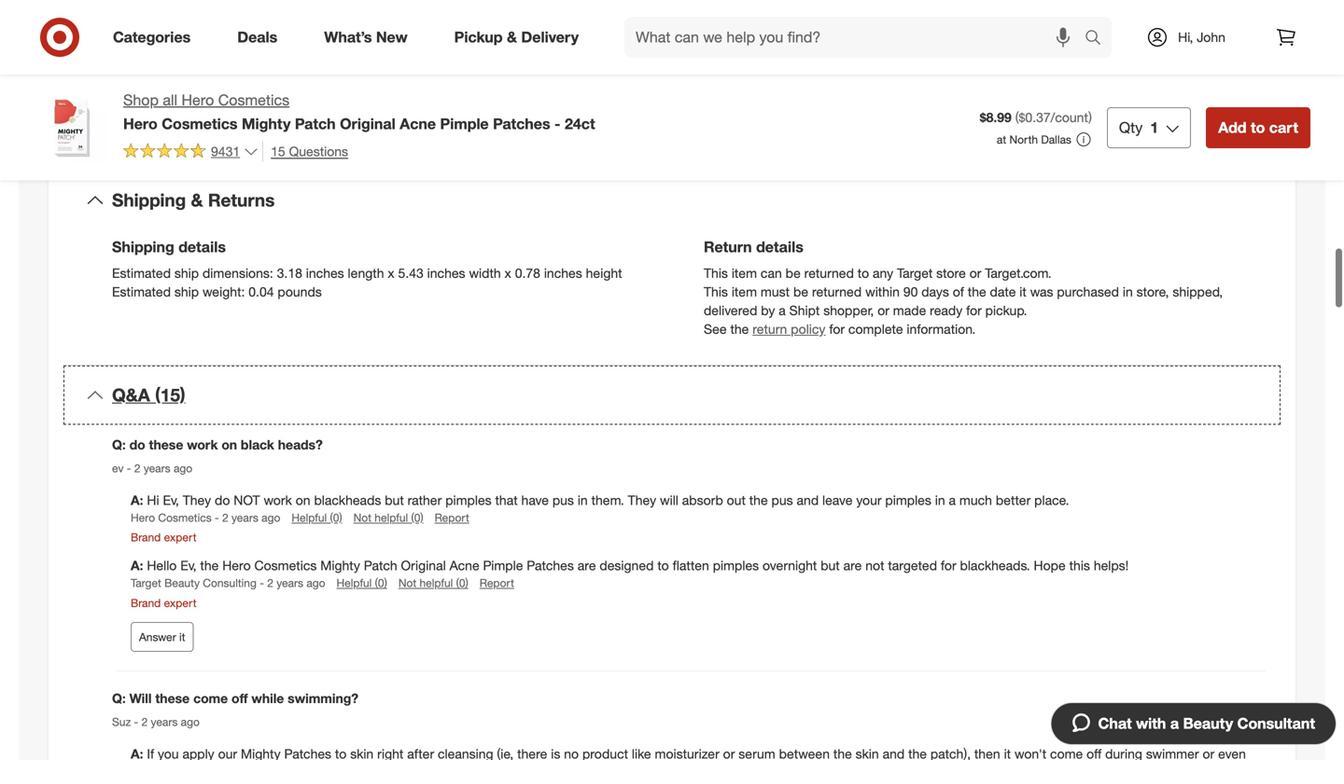 Task type: vqa. For each thing, say whether or not it's contained in the screenshot.
the leftmost also
no



Task type: describe. For each thing, give the bounding box(es) containing it.
& for warnings:
[[168, 81, 178, 100]]

allergens & warnings: caution for external use only. stop using and ask a doctor if a rash and/or irritation occurs. keep out of reach of children.
[[97, 81, 918, 127]]

delivery
[[521, 28, 579, 46]]

original for the
[[401, 558, 446, 574]]

- right consulting
[[260, 577, 264, 591]]

2 ship from the top
[[174, 284, 199, 300]]

pimple for -
[[440, 115, 489, 133]]

not helpful  (0) for original
[[399, 577, 469, 591]]

1 item from the top
[[732, 265, 757, 281]]

(
[[1016, 109, 1019, 126]]

return details this item can be returned to any target store or target.com. this item must be returned within 90 days of the date it was purchased in store, shipped, delivered by a shipt shopper, or made ready for pickup. see the return policy for complete information.
[[704, 238, 1223, 337]]

2 item from the top
[[732, 284, 757, 300]]

0 horizontal spatial target
[[131, 577, 161, 591]]

patches for are
[[527, 558, 574, 574]]

at north dallas
[[997, 132, 1072, 146]]

hi
[[147, 492, 159, 509]]

expert for they
[[164, 531, 197, 545]]

hope
[[1034, 558, 1066, 574]]

2 vertical spatial for
[[941, 558, 957, 574]]

/count
[[1051, 109, 1089, 126]]

details for shipping
[[179, 238, 226, 256]]

$8.99 ( $0.37 /count )
[[980, 109, 1092, 126]]

q&a (15) button
[[63, 366, 1281, 425]]

helpful for on
[[292, 511, 327, 525]]

hi, john
[[1178, 29, 1226, 45]]

1 ship from the top
[[174, 265, 199, 281]]

cosmetics down hi
[[158, 511, 212, 525]]

& for delivery
[[507, 28, 517, 46]]

1 vertical spatial and
[[797, 492, 819, 509]]

these for come
[[155, 691, 190, 707]]

new
[[376, 28, 408, 46]]

target beauty consulting - 2 years ago
[[131, 577, 325, 591]]

1 vertical spatial for
[[829, 321, 845, 337]]

flatten
[[673, 558, 709, 574]]

work inside q: do these work on black heads? ev - 2 years ago
[[187, 437, 218, 453]]

9431
[[211, 143, 240, 159]]

of inside return details this item can be returned to any target store or target.com. this item must be returned within 90 days of the date it was purchased in store, shipped, delivered by a shipt shopper, or made ready for pickup. see the return policy for complete information.
[[953, 284, 964, 300]]

original for cosmetics
[[340, 115, 396, 133]]

0 vertical spatial but
[[385, 492, 404, 509]]

will
[[660, 492, 679, 509]]

years right consulting
[[277, 577, 303, 591]]

use
[[250, 109, 274, 127]]

much
[[960, 492, 992, 509]]

hero up consulting
[[222, 558, 251, 574]]

ev, for the
[[180, 558, 197, 574]]

ago down black
[[262, 511, 280, 525]]

the down delivered
[[731, 321, 749, 337]]

heads?
[[278, 437, 323, 453]]

targeted
[[888, 558, 937, 574]]

a right if at top left
[[516, 109, 524, 127]]

2 inches from the left
[[427, 265, 465, 281]]

helps!
[[1094, 558, 1129, 574]]

hi,
[[1178, 29, 1194, 45]]

not helpful  (0) button for original
[[399, 576, 469, 592]]

stop
[[312, 109, 343, 127]]

with
[[1136, 715, 1167, 733]]

- inside q: do these work on black heads? ev - 2 years ago
[[127, 461, 131, 475]]

store,
[[1137, 284, 1169, 300]]

2 pus from the left
[[772, 492, 793, 509]]

dimensions:
[[203, 265, 273, 281]]

$0.37
[[1019, 109, 1051, 126]]

it inside return details this item can be returned to any target store or target.com. this item must be returned within 90 days of the date it was purchased in store, shipped, delivered by a shipt shopper, or made ready for pickup. see the return policy for complete information.
[[1020, 284, 1027, 300]]

helpful  (0) button for on
[[292, 510, 342, 526]]

1 vertical spatial on
[[296, 492, 311, 509]]

1 vertical spatial returned
[[812, 284, 862, 300]]

pickup & delivery
[[454, 28, 579, 46]]

categories link
[[97, 17, 214, 58]]

helpful  (0) for patch
[[337, 577, 387, 591]]

0 horizontal spatial beauty
[[164, 577, 200, 591]]

complete
[[849, 321, 903, 337]]

15 questions
[[271, 143, 348, 160]]

john
[[1197, 29, 1226, 45]]

ingredients:
[[97, 19, 182, 37]]

length
[[348, 265, 384, 281]]

report for rather
[[435, 511, 469, 525]]

2 they from the left
[[628, 492, 656, 509]]

a inside button
[[1171, 715, 1179, 733]]

occurs.
[[668, 109, 716, 127]]

return policy link
[[753, 321, 826, 337]]

report button for pimple
[[480, 576, 514, 592]]

return
[[704, 238, 752, 256]]

categories
[[113, 28, 191, 46]]

hello
[[147, 558, 177, 574]]

come
[[193, 691, 228, 707]]

blackheads
[[314, 492, 381, 509]]

north
[[1010, 132, 1038, 146]]

cosmetics up consulting
[[254, 558, 317, 574]]

and inside allergens & warnings: caution for external use only. stop using and ask a doctor if a rash and/or irritation occurs. keep out of reach of children.
[[387, 109, 413, 127]]

all
[[163, 91, 177, 109]]

a right ask in the left of the page
[[444, 109, 452, 127]]

was
[[1030, 284, 1054, 300]]

not for original
[[399, 577, 417, 591]]

reach
[[802, 109, 840, 127]]

ago inside q: will these come off while swimming? suz - 2 years ago
[[181, 716, 200, 730]]

ago inside q: do these work on black heads? ev - 2 years ago
[[174, 461, 192, 475]]

at
[[997, 132, 1007, 146]]

1 are from the left
[[578, 558, 596, 574]]

purchased
[[1057, 284, 1119, 300]]

the left the date
[[968, 284, 987, 300]]

shipping & returns button
[[63, 171, 1281, 230]]

rash
[[528, 109, 557, 127]]

your
[[856, 492, 882, 509]]

ready
[[930, 302, 963, 319]]

mighty for the
[[320, 558, 360, 574]]

place.
[[1035, 492, 1070, 509]]

0 horizontal spatial out
[[727, 492, 746, 509]]

cosmetics up 15
[[218, 91, 290, 109]]

chat with a beauty consultant button
[[1051, 703, 1337, 746]]

patches for -
[[493, 115, 550, 133]]

chat
[[1098, 715, 1132, 733]]

2 inside q: will these come off while swimming? suz - 2 years ago
[[141, 716, 148, 730]]

them.
[[592, 492, 624, 509]]

to inside return details this item can be returned to any target store or target.com. this item must be returned within 90 days of the date it was purchased in store, shipped, delivered by a shipt shopper, or made ready for pickup. see the return policy for complete information.
[[858, 265, 869, 281]]

dallas
[[1041, 132, 1072, 146]]

rather
[[408, 492, 442, 509]]

store
[[937, 265, 966, 281]]

pickup
[[454, 28, 503, 46]]

consultant
[[1238, 715, 1316, 733]]

shop all hero cosmetics hero cosmetics mighty patch original acne pimple patches - 24ct
[[123, 91, 595, 133]]

add
[[1219, 118, 1247, 137]]

warnings:
[[182, 81, 253, 100]]

a: for a: hello ev, the hero cosmetics mighty patch original acne pimple patches are designed to flatten pimples overnight but are not targeted for blackheads. hope this helps!
[[131, 558, 143, 574]]

in for details
[[1123, 284, 1133, 300]]

what's new
[[324, 28, 408, 46]]

not
[[866, 558, 885, 574]]

on inside q: do these work on black heads? ev - 2 years ago
[[222, 437, 237, 453]]

pickup & delivery link
[[438, 17, 602, 58]]

q&a
[[112, 385, 150, 406]]

years inside q: will these come off while swimming? suz - 2 years ago
[[151, 716, 178, 730]]

keep
[[721, 109, 755, 127]]

1 horizontal spatial pimples
[[713, 558, 759, 574]]

not helpful  (0) button for blackheads
[[354, 510, 424, 526]]

delivered
[[704, 302, 758, 319]]

this
[[1070, 558, 1090, 574]]

0 horizontal spatial to
[[658, 558, 669, 574]]

1 pus from the left
[[553, 492, 574, 509]]

2 are from the left
[[844, 558, 862, 574]]

hero cosmetics - 2 years ago
[[131, 511, 280, 525]]

0.78
[[515, 265, 541, 281]]

0 vertical spatial be
[[786, 265, 801, 281]]

0 horizontal spatial in
[[578, 492, 588, 509]]

3 inches from the left
[[544, 265, 582, 281]]

ingredients: hydrocolloid
[[97, 19, 182, 65]]

add to cart
[[1219, 118, 1299, 137]]

irritation
[[609, 109, 663, 127]]

do inside q: do these work on black heads? ev - 2 years ago
[[129, 437, 145, 453]]

helpful  (0) for on
[[292, 511, 342, 525]]

helpful for blackheads
[[375, 511, 408, 525]]

- inside q: will these come off while swimming? suz - 2 years ago
[[134, 716, 138, 730]]

q&a (15)
[[112, 385, 185, 406]]

2 horizontal spatial pimples
[[885, 492, 932, 509]]

patch for the
[[364, 558, 397, 574]]

absorb
[[682, 492, 723, 509]]

1 horizontal spatial work
[[264, 492, 292, 509]]

0 horizontal spatial of
[[785, 109, 798, 127]]

2 horizontal spatial for
[[966, 302, 982, 319]]

allergens
[[97, 81, 164, 100]]

in for hi
[[935, 492, 945, 509]]

qty
[[1119, 118, 1143, 137]]

acne for -
[[400, 115, 436, 133]]

helpful for patch
[[337, 577, 372, 591]]

q: do these work on black heads? ev - 2 years ago
[[112, 437, 323, 475]]



Task type: locate. For each thing, give the bounding box(es) containing it.
2 right 'suz'
[[141, 716, 148, 730]]

not
[[354, 511, 372, 525], [399, 577, 417, 591]]

years down not at left bottom
[[232, 511, 258, 525]]

caution
[[97, 109, 163, 127]]

0 vertical spatial helpful
[[375, 511, 408, 525]]

ev, right hello on the left of page
[[180, 558, 197, 574]]

patches left 24ct
[[493, 115, 550, 133]]

2 a: from the top
[[131, 558, 143, 574]]

brand up answer in the bottom left of the page
[[131, 596, 161, 610]]

helpful for original
[[420, 577, 453, 591]]

details up the dimensions:
[[179, 238, 226, 256]]

0 vertical spatial not
[[354, 511, 372, 525]]

beauty down hello on the left of page
[[164, 577, 200, 591]]

24ct
[[565, 115, 595, 133]]

years inside q: do these work on black heads? ev - 2 years ago
[[144, 461, 170, 475]]

0 vertical spatial do
[[129, 437, 145, 453]]

work
[[187, 437, 218, 453], [264, 492, 292, 509]]

& for returns
[[191, 190, 203, 211]]

& left returns
[[191, 190, 203, 211]]

pus
[[553, 492, 574, 509], [772, 492, 793, 509]]

0 vertical spatial ship
[[174, 265, 199, 281]]

it inside button
[[179, 631, 185, 645]]

report down 'that'
[[480, 577, 514, 591]]

0 horizontal spatial it
[[179, 631, 185, 645]]

ev, for they
[[163, 492, 179, 509]]

work right not at left bottom
[[264, 492, 292, 509]]

& up for
[[168, 81, 178, 100]]

it left was on the right of the page
[[1020, 284, 1027, 300]]

out
[[759, 109, 781, 127], [727, 492, 746, 509]]

2 x from the left
[[505, 265, 511, 281]]

height
[[586, 265, 622, 281]]

1 vertical spatial acne
[[450, 558, 480, 574]]

2 horizontal spatial to
[[1251, 118, 1265, 137]]

details for return
[[756, 238, 804, 256]]

brand expert for hi
[[131, 531, 197, 545]]

q: will these come off while swimming? suz - 2 years ago
[[112, 691, 359, 730]]

helpful  (0) button for patch
[[337, 576, 387, 592]]

1 vertical spatial patches
[[527, 558, 574, 574]]

patch for cosmetics
[[295, 115, 336, 133]]

answer it button
[[131, 623, 194, 653]]

a right by
[[779, 302, 786, 319]]

0 vertical spatial returned
[[804, 265, 854, 281]]

overnight
[[763, 558, 817, 574]]

0 horizontal spatial or
[[878, 302, 890, 319]]

0 vertical spatial to
[[1251, 118, 1265, 137]]

2 q: from the top
[[112, 691, 126, 707]]

0 vertical spatial patches
[[493, 115, 550, 133]]

2 expert from the top
[[164, 596, 197, 610]]

acne inside shop all hero cosmetics hero cosmetics mighty patch original acne pimple patches - 24ct
[[400, 115, 436, 133]]

1 vertical spatial be
[[794, 284, 809, 300]]

90
[[904, 284, 918, 300]]

out right absorb
[[727, 492, 746, 509]]

item up delivered
[[732, 284, 757, 300]]

brand for hello ev, the hero cosmetics mighty patch original acne pimple patches are designed to flatten pimples overnight but are not targeted for blackheads. hope this helps!
[[131, 596, 161, 610]]

and/or
[[561, 109, 605, 127]]

to left flatten on the right bottom of the page
[[658, 558, 669, 574]]

report button for rather
[[435, 510, 469, 526]]

1 x from the left
[[388, 265, 395, 281]]

2
[[134, 461, 141, 475], [222, 511, 228, 525], [267, 577, 273, 591], [141, 716, 148, 730]]

1 horizontal spatial helpful
[[420, 577, 453, 591]]

beauty right the with
[[1183, 715, 1234, 733]]

these inside q: do these work on black heads? ev - 2 years ago
[[149, 437, 183, 453]]

on
[[222, 437, 237, 453], [296, 492, 311, 509]]

0 vertical spatial out
[[759, 109, 781, 127]]

pimple inside shop all hero cosmetics hero cosmetics mighty patch original acne pimple patches - 24ct
[[440, 115, 489, 133]]

this
[[704, 265, 728, 281], [704, 284, 728, 300]]

1 vertical spatial or
[[878, 302, 890, 319]]

by
[[761, 302, 775, 319]]

0 vertical spatial beauty
[[164, 577, 200, 591]]

blackheads.
[[960, 558, 1030, 574]]

hero down shop on the left
[[123, 115, 158, 133]]

details inside return details this item can be returned to any target store or target.com. this item must be returned within 90 days of the date it was purchased in store, shipped, delivered by a shipt shopper, or made ready for pickup. see the return policy for complete information.
[[756, 238, 804, 256]]

0 horizontal spatial are
[[578, 558, 596, 574]]

years up hi
[[144, 461, 170, 475]]

a left much
[[949, 492, 956, 509]]

1 vertical spatial pimple
[[483, 558, 523, 574]]

deals
[[237, 28, 278, 46]]

pus right have
[[553, 492, 574, 509]]

ev, right hi
[[163, 492, 179, 509]]

0 vertical spatial ev,
[[163, 492, 179, 509]]

target inside return details this item can be returned to any target store or target.com. this item must be returned within 90 days of the date it was purchased in store, shipped, delivered by a shipt shopper, or made ready for pickup. see the return policy for complete information.
[[897, 265, 933, 281]]

0 horizontal spatial inches
[[306, 265, 344, 281]]

1 horizontal spatial in
[[935, 492, 945, 509]]

1 horizontal spatial helpful
[[337, 577, 372, 591]]

cosmetics up 9431 link
[[162, 115, 238, 133]]

2 estimated from the top
[[112, 284, 171, 300]]

see
[[704, 321, 727, 337]]

0 horizontal spatial report button
[[435, 510, 469, 526]]

brand up hello on the left of page
[[131, 531, 161, 545]]

a: left hello on the left of page
[[131, 558, 143, 574]]

1 vertical spatial report button
[[480, 576, 514, 592]]

1 vertical spatial work
[[264, 492, 292, 509]]

on left black
[[222, 437, 237, 453]]

2 brand from the top
[[131, 596, 161, 610]]

& inside allergens & warnings: caution for external use only. stop using and ask a doctor if a rash and/or irritation occurs. keep out of reach of children.
[[168, 81, 178, 100]]

&
[[507, 28, 517, 46], [168, 81, 178, 100], [191, 190, 203, 211]]

0 horizontal spatial for
[[829, 321, 845, 337]]

2 shipping from the top
[[112, 238, 174, 256]]

1 vertical spatial original
[[401, 558, 446, 574]]

q: inside q: will these come off while swimming? suz - 2 years ago
[[112, 691, 126, 707]]

1 vertical spatial out
[[727, 492, 746, 509]]

1 vertical spatial a:
[[131, 558, 143, 574]]

to left any
[[858, 265, 869, 281]]

ship left weight:
[[174, 284, 199, 300]]

1 brand from the top
[[131, 531, 161, 545]]

ev,
[[163, 492, 179, 509], [180, 558, 197, 574]]

2 brand expert from the top
[[131, 596, 197, 610]]

in
[[1123, 284, 1133, 300], [578, 492, 588, 509], [935, 492, 945, 509]]

1 horizontal spatial but
[[821, 558, 840, 574]]

1 horizontal spatial beauty
[[1183, 715, 1234, 733]]

shipt
[[790, 302, 820, 319]]

0 vertical spatial brand
[[131, 531, 161, 545]]

these right will
[[155, 691, 190, 707]]

)
[[1089, 109, 1092, 126]]

black
[[241, 437, 274, 453]]

0 vertical spatial for
[[966, 302, 982, 319]]

brand expert
[[131, 531, 197, 545], [131, 596, 197, 610]]

these for work
[[149, 437, 183, 453]]

and left leave
[[797, 492, 819, 509]]

not
[[234, 492, 260, 509]]

0 vertical spatial it
[[1020, 284, 1027, 300]]

shipping down shipping & returns
[[112, 238, 174, 256]]

0 horizontal spatial x
[[388, 265, 395, 281]]

1 vertical spatial item
[[732, 284, 757, 300]]

brand expert up answer it
[[131, 596, 197, 610]]

a right the with
[[1171, 715, 1179, 733]]

1 horizontal spatial ev,
[[180, 558, 197, 574]]

report button down 'that'
[[480, 576, 514, 592]]

search
[[1077, 30, 1121, 48]]

shopper,
[[824, 302, 874, 319]]

ago right consulting
[[307, 577, 325, 591]]

return
[[753, 321, 787, 337]]

a
[[444, 109, 452, 127], [516, 109, 524, 127], [779, 302, 786, 319], [949, 492, 956, 509], [1171, 715, 1179, 733]]

2 right ev
[[134, 461, 141, 475]]

0 vertical spatial acne
[[400, 115, 436, 133]]

out right keep
[[759, 109, 781, 127]]

2 vertical spatial to
[[658, 558, 669, 574]]

2 this from the top
[[704, 284, 728, 300]]

qty 1
[[1119, 118, 1159, 137]]

a inside return details this item can be returned to any target store or target.com. this item must be returned within 90 days of the date it was purchased in store, shipped, delivered by a shipt shopper, or made ready for pickup. see the return policy for complete information.
[[779, 302, 786, 319]]

to inside add to cart button
[[1251, 118, 1265, 137]]

patches down have
[[527, 558, 574, 574]]

original up questions
[[340, 115, 396, 133]]

returned
[[804, 265, 854, 281], [812, 284, 862, 300]]

inches
[[306, 265, 344, 281], [427, 265, 465, 281], [544, 265, 582, 281]]

2 inside q: do these work on black heads? ev - 2 years ago
[[134, 461, 141, 475]]

1 vertical spatial target
[[131, 577, 161, 591]]

a: hi ev,  they do not work on blackheads but rather pimples that have pus in them. they will absorb out the pus and leave your pimples in a much better place.
[[131, 492, 1070, 509]]

0 vertical spatial expert
[[164, 531, 197, 545]]

will
[[129, 691, 152, 707]]

answer
[[139, 631, 176, 645]]

hero down hi
[[131, 511, 155, 525]]

the right absorb
[[750, 492, 768, 509]]

0 horizontal spatial pimples
[[446, 492, 492, 509]]

2 horizontal spatial inches
[[544, 265, 582, 281]]

1 vertical spatial brand
[[131, 596, 161, 610]]

patch inside shop all hero cosmetics hero cosmetics mighty patch original acne pimple patches - 24ct
[[295, 115, 336, 133]]

they left will
[[628, 492, 656, 509]]

of left 'reach'
[[785, 109, 798, 127]]

0 vertical spatial this
[[704, 265, 728, 281]]

estimated down shipping & returns
[[112, 265, 171, 281]]

any
[[873, 265, 894, 281]]

pimples right flatten on the right bottom of the page
[[713, 558, 759, 574]]

0 horizontal spatial not
[[354, 511, 372, 525]]

expert for the
[[164, 596, 197, 610]]

1 they from the left
[[183, 492, 211, 509]]

0 vertical spatial original
[[340, 115, 396, 133]]

suz
[[112, 716, 131, 730]]

not helpful  (0)
[[354, 511, 424, 525], [399, 577, 469, 591]]

x left 5.43
[[388, 265, 395, 281]]

but left rather
[[385, 492, 404, 509]]

2 details from the left
[[756, 238, 804, 256]]

these
[[149, 437, 183, 453], [155, 691, 190, 707]]

what's
[[324, 28, 372, 46]]

0 horizontal spatial helpful
[[375, 511, 408, 525]]

these down the (15)
[[149, 437, 183, 453]]

1 vertical spatial this
[[704, 284, 728, 300]]

1 this from the top
[[704, 265, 728, 281]]

1 horizontal spatial report button
[[480, 576, 514, 592]]

1 horizontal spatial acne
[[450, 558, 480, 574]]

0 horizontal spatial but
[[385, 492, 404, 509]]

mighty inside shop all hero cosmetics hero cosmetics mighty patch original acne pimple patches - 24ct
[[242, 115, 291, 133]]

0 horizontal spatial details
[[179, 238, 226, 256]]

can
[[761, 265, 782, 281]]

for right ready
[[966, 302, 982, 319]]

q: inside q: do these work on black heads? ev - 2 years ago
[[112, 437, 126, 453]]

they up "hero cosmetics - 2 years ago"
[[183, 492, 211, 509]]

report down rather
[[435, 511, 469, 525]]

1 estimated from the top
[[112, 265, 171, 281]]

0 vertical spatial report
[[435, 511, 469, 525]]

hero right all
[[182, 91, 214, 109]]

image of hero cosmetics mighty patch original acne pimple patches - 24ct image
[[34, 90, 108, 164]]

1 vertical spatial expert
[[164, 596, 197, 610]]

off
[[232, 691, 248, 707]]

(0)
[[330, 511, 342, 525], [411, 511, 424, 525], [375, 577, 387, 591], [456, 577, 469, 591]]

1 vertical spatial estimated
[[112, 284, 171, 300]]

0 horizontal spatial &
[[168, 81, 178, 100]]

0 horizontal spatial report
[[435, 511, 469, 525]]

report for pimple
[[480, 577, 514, 591]]

- down q: do these work on black heads? ev - 2 years ago
[[215, 511, 219, 525]]

shop
[[123, 91, 159, 109]]

- inside shop all hero cosmetics hero cosmetics mighty patch original acne pimple patches - 24ct
[[555, 115, 561, 133]]

1 vertical spatial ev,
[[180, 558, 197, 574]]

1 vertical spatial helpful
[[420, 577, 453, 591]]

& inside dropdown button
[[191, 190, 203, 211]]

0 horizontal spatial patch
[[295, 115, 336, 133]]

q: left will
[[112, 691, 126, 707]]

2 down q: do these work on black heads? ev - 2 years ago
[[222, 511, 228, 525]]

or down "within"
[[878, 302, 890, 319]]

expert up answer it
[[164, 596, 197, 610]]

pimples right your
[[885, 492, 932, 509]]

1 shipping from the top
[[112, 190, 186, 211]]

15
[[271, 143, 285, 160]]

0 vertical spatial helpful
[[292, 511, 327, 525]]

a: hello ev, the hero cosmetics mighty patch original acne pimple patches are designed to flatten pimples overnight but are not targeted for blackheads. hope this helps!
[[131, 558, 1129, 574]]

1 vertical spatial not helpful  (0) button
[[399, 576, 469, 592]]

1 inches from the left
[[306, 265, 344, 281]]

are left designed
[[578, 558, 596, 574]]

0 vertical spatial estimated
[[112, 265, 171, 281]]

not for blackheads
[[354, 511, 372, 525]]

1 horizontal spatial inches
[[427, 265, 465, 281]]

ago up "hero cosmetics - 2 years ago"
[[174, 461, 192, 475]]

1 vertical spatial do
[[215, 492, 230, 509]]

0 horizontal spatial ev,
[[163, 492, 179, 509]]

1 horizontal spatial to
[[858, 265, 869, 281]]

shipping for shipping & returns
[[112, 190, 186, 211]]

2 horizontal spatial in
[[1123, 284, 1133, 300]]

not down rather
[[399, 577, 417, 591]]

original inside shop all hero cosmetics hero cosmetics mighty patch original acne pimple patches - 24ct
[[340, 115, 396, 133]]

mighty up 15
[[242, 115, 291, 133]]

item left can
[[732, 265, 757, 281]]

out inside allergens & warnings: caution for external use only. stop using and ask a doctor if a rash and/or irritation occurs. keep out of reach of children.
[[759, 109, 781, 127]]

ship left the dimensions:
[[174, 265, 199, 281]]

- left 24ct
[[555, 115, 561, 133]]

for
[[167, 109, 188, 127]]

1 expert from the top
[[164, 531, 197, 545]]

2 right consulting
[[267, 577, 273, 591]]

pus left leave
[[772, 492, 793, 509]]

q: for q: will these come off while swimming?
[[112, 691, 126, 707]]

or right store
[[970, 265, 982, 281]]

swimming?
[[288, 691, 359, 707]]

x
[[388, 265, 395, 281], [505, 265, 511, 281]]

these inside q: will these come off while swimming? suz - 2 years ago
[[155, 691, 190, 707]]

0 horizontal spatial do
[[129, 437, 145, 453]]

1 vertical spatial but
[[821, 558, 840, 574]]

beauty inside button
[[1183, 715, 1234, 733]]

1 details from the left
[[179, 238, 226, 256]]

target up 90
[[897, 265, 933, 281]]

for down shopper,
[[829, 321, 845, 337]]

1
[[1151, 118, 1159, 137]]

0 vertical spatial mighty
[[242, 115, 291, 133]]

pimple down 'that'
[[483, 558, 523, 574]]

brand expert for hello
[[131, 596, 197, 610]]

$8.99
[[980, 109, 1012, 126]]

0 vertical spatial pimple
[[440, 115, 489, 133]]

only.
[[278, 109, 308, 127]]

- right ev
[[127, 461, 131, 475]]

patches inside shop all hero cosmetics hero cosmetics mighty patch original acne pimple patches - 24ct
[[493, 115, 550, 133]]

information.
[[907, 321, 976, 337]]

this down return
[[704, 265, 728, 281]]

1 a: from the top
[[131, 492, 143, 509]]

are left not
[[844, 558, 862, 574]]

designed
[[600, 558, 654, 574]]

x left 0.78
[[505, 265, 511, 281]]

0 vertical spatial these
[[149, 437, 183, 453]]

1 horizontal spatial are
[[844, 558, 862, 574]]

target down hello on the left of page
[[131, 577, 161, 591]]

shipping for shipping details estimated ship dimensions: 3.18 inches length x 5.43 inches width x 0.78 inches height estimated ship weight: 0.04 pounds
[[112, 238, 174, 256]]

3.18
[[277, 265, 302, 281]]

0 vertical spatial and
[[387, 109, 413, 127]]

do
[[129, 437, 145, 453], [215, 492, 230, 509]]

inches right 0.78
[[544, 265, 582, 281]]

shipping inside dropdown button
[[112, 190, 186, 211]]

inches right 5.43
[[427, 265, 465, 281]]

1 vertical spatial q:
[[112, 691, 126, 707]]

leave
[[823, 492, 853, 509]]

a: for a: hi ev,  they do not work on blackheads but rather pimples that have pus in them. they will absorb out the pus and leave your pimples in a much better place.
[[131, 492, 143, 509]]

pimple
[[440, 115, 489, 133], [483, 558, 523, 574]]

brand for hi ev,  they do not work on blackheads but rather pimples that have pus in them. they will absorb out the pus and leave your pimples in a much better place.
[[131, 531, 161, 545]]

0 vertical spatial or
[[970, 265, 982, 281]]

9431 link
[[123, 141, 259, 164]]

this up delivered
[[704, 284, 728, 300]]

weight:
[[203, 284, 245, 300]]

do down q&a
[[129, 437, 145, 453]]

shipping inside shipping details estimated ship dimensions: 3.18 inches length x 5.43 inches width x 0.78 inches height estimated ship weight: 0.04 pounds
[[112, 238, 174, 256]]

0 horizontal spatial they
[[183, 492, 211, 509]]

acne for are
[[450, 558, 480, 574]]

report button down rather
[[435, 510, 469, 526]]

questions
[[289, 143, 348, 160]]

inches up pounds
[[306, 265, 344, 281]]

2 horizontal spatial &
[[507, 28, 517, 46]]

0 vertical spatial &
[[507, 28, 517, 46]]

0 horizontal spatial helpful
[[292, 511, 327, 525]]

pimple for are
[[483, 558, 523, 574]]

details inside shipping details estimated ship dimensions: 3.18 inches length x 5.43 inches width x 0.78 inches height estimated ship weight: 0.04 pounds
[[179, 238, 226, 256]]

What can we help you find? suggestions appear below search field
[[625, 17, 1090, 58]]

original down rather
[[401, 558, 446, 574]]

but right overnight on the bottom of the page
[[821, 558, 840, 574]]

1 vertical spatial not helpful  (0)
[[399, 577, 469, 591]]

the up target beauty consulting - 2 years ago
[[200, 558, 219, 574]]

not helpful  (0) for blackheads
[[354, 511, 424, 525]]

chat with a beauty consultant
[[1098, 715, 1316, 733]]

q: for q: do these work on black heads?
[[112, 437, 126, 453]]

must
[[761, 284, 790, 300]]

0 vertical spatial on
[[222, 437, 237, 453]]

- right 'suz'
[[134, 716, 138, 730]]

0 horizontal spatial acne
[[400, 115, 436, 133]]

of right 'reach'
[[844, 109, 857, 127]]

of down store
[[953, 284, 964, 300]]

shipped,
[[1173, 284, 1223, 300]]

if
[[504, 109, 512, 127]]

brand
[[131, 531, 161, 545], [131, 596, 161, 610]]

0 vertical spatial not helpful  (0) button
[[354, 510, 424, 526]]

1 horizontal spatial of
[[844, 109, 857, 127]]

a: left hi
[[131, 492, 143, 509]]

mighty for cosmetics
[[242, 115, 291, 133]]

1 brand expert from the top
[[131, 531, 197, 545]]

made
[[893, 302, 926, 319]]

1 q: from the top
[[112, 437, 126, 453]]

within
[[866, 284, 900, 300]]

shipping down 9431 link
[[112, 190, 186, 211]]

a:
[[131, 492, 143, 509], [131, 558, 143, 574]]

in left 'them.'
[[578, 492, 588, 509]]

0 vertical spatial brand expert
[[131, 531, 197, 545]]

0 vertical spatial item
[[732, 265, 757, 281]]

1 horizontal spatial patch
[[364, 558, 397, 574]]

q: up ev
[[112, 437, 126, 453]]

in inside return details this item can be returned to any target store or target.com. this item must be returned within 90 days of the date it was purchased in store, shipped, delivered by a shipt shopper, or made ready for pickup. see the return policy for complete information.
[[1123, 284, 1133, 300]]

patch up questions
[[295, 115, 336, 133]]

1 vertical spatial &
[[168, 81, 178, 100]]



